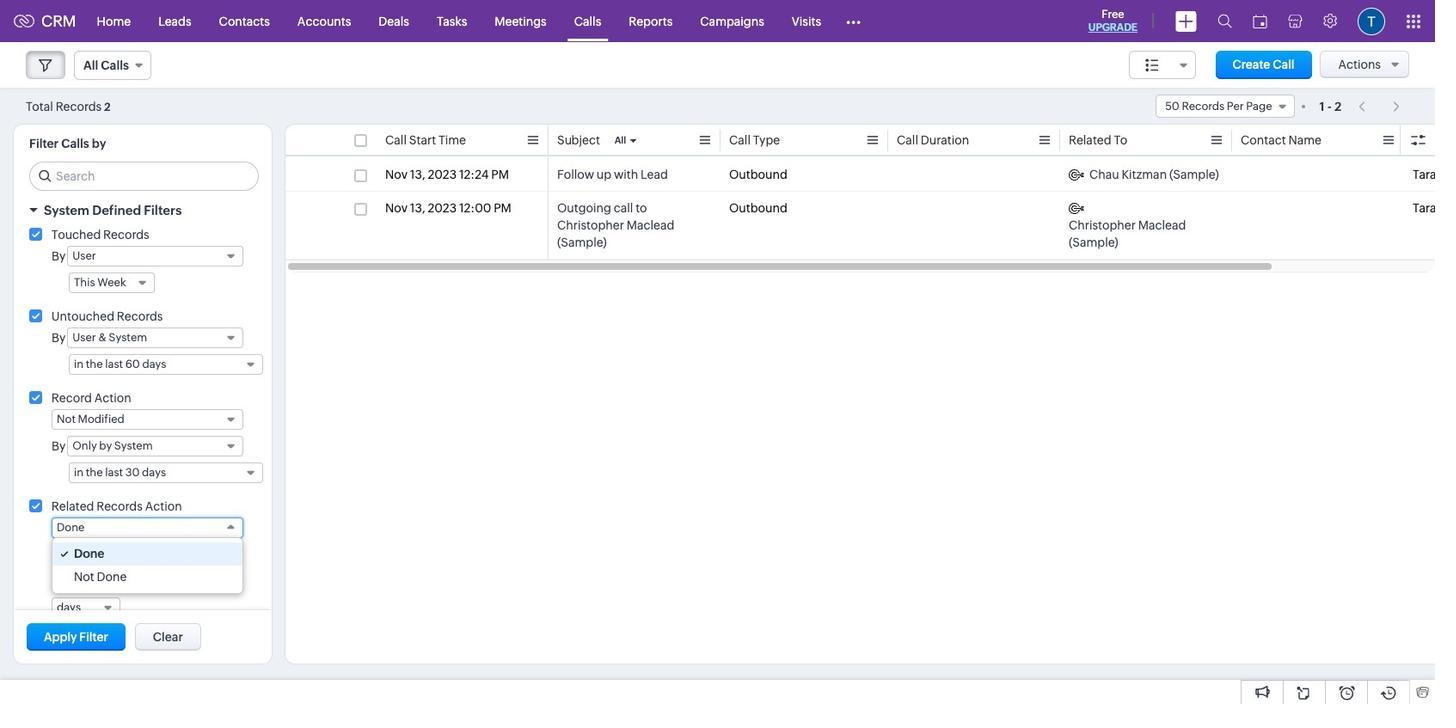 Task type: vqa. For each thing, say whether or not it's contained in the screenshot.
the Maclead within Christopher Maclead (Sample)
yes



Task type: describe. For each thing, give the bounding box(es) containing it.
not done option
[[52, 566, 243, 589]]

nov 13, 2023 12:24 pm
[[385, 168, 509, 182]]

1 horizontal spatial action
[[145, 500, 182, 514]]

follow
[[558, 168, 595, 182]]

outbound for outgoing call to christopher maclead (sample)
[[730, 201, 788, 215]]

records for touched
[[103, 228, 149, 242]]

outgoing call to christopher maclead (sample)
[[558, 201, 675, 250]]

12:00
[[459, 201, 492, 215]]

call
[[614, 201, 634, 215]]

records for related
[[97, 500, 143, 514]]

13, for nov 13, 2023 12:00 pm
[[410, 201, 426, 215]]

tara for christopher maclead (sample)
[[1414, 201, 1436, 215]]

apply filter button
[[27, 624, 126, 651]]

name
[[1289, 133, 1322, 147]]

chau
[[1090, 168, 1120, 182]]

Done field
[[52, 518, 243, 539]]

records for untouched
[[117, 310, 163, 324]]

visits
[[792, 14, 822, 28]]

deals
[[379, 14, 409, 28]]

tasks
[[437, 14, 467, 28]]

not done
[[74, 570, 127, 584]]

0 horizontal spatial filter
[[29, 137, 59, 151]]

outbound for follow up with lead
[[730, 168, 788, 182]]

visits link
[[779, 0, 835, 42]]

3 by from the top
[[52, 440, 66, 453]]

to
[[636, 201, 647, 215]]

call 
[[1414, 133, 1436, 147]]

call type
[[730, 133, 781, 147]]

record action
[[51, 391, 131, 405]]

meetings
[[495, 14, 547, 28]]

4 by from the top
[[52, 548, 66, 562]]

touched records
[[51, 228, 149, 242]]

crm link
[[14, 12, 76, 30]]

2 by from the top
[[52, 331, 66, 345]]

call duration
[[897, 133, 970, 147]]

filter inside button
[[79, 631, 108, 644]]

filter calls by
[[29, 137, 106, 151]]

records for total
[[56, 99, 102, 113]]

with
[[614, 168, 639, 182]]

campaigns
[[701, 14, 765, 28]]

list box containing done
[[52, 539, 243, 594]]

related to
[[1069, 133, 1128, 147]]

Search text field
[[30, 163, 258, 190]]

row group containing nov 13, 2023 12:24 pm
[[286, 158, 1436, 260]]

1 by from the top
[[52, 250, 66, 263]]

chau kitzman (sample)
[[1090, 168, 1220, 182]]

duration
[[921, 133, 970, 147]]

all
[[615, 135, 627, 145]]

-
[[1328, 99, 1333, 113]]

kitzman
[[1122, 168, 1168, 182]]

actions
[[1339, 58, 1382, 71]]

not
[[74, 570, 94, 584]]

contacts link
[[205, 0, 284, 42]]

untouched records
[[51, 310, 163, 324]]

nov for nov 13, 2023 12:00 pm
[[385, 201, 408, 215]]

maclead inside outgoing call to christopher maclead (sample)
[[627, 219, 675, 232]]

maclead inside christopher maclead (sample)
[[1139, 219, 1187, 232]]

crm
[[41, 12, 76, 30]]

2 for total records 2
[[104, 100, 111, 113]]

tasks link
[[423, 0, 481, 42]]

(sample) inside outgoing call to christopher maclead (sample)
[[558, 236, 607, 250]]

call inside button
[[1273, 58, 1295, 71]]

done for done field
[[57, 521, 85, 534]]

1 horizontal spatial calls
[[575, 14, 602, 28]]

2023 for 12:00
[[428, 201, 457, 215]]

lead
[[641, 168, 668, 182]]

christopher maclead (sample)
[[1069, 219, 1187, 250]]

1 - 2
[[1320, 99, 1342, 113]]

deals link
[[365, 0, 423, 42]]

chau kitzman (sample) link
[[1069, 166, 1220, 183]]

by
[[92, 137, 106, 151]]

home link
[[83, 0, 145, 42]]

outgoing
[[558, 201, 612, 215]]

call for type
[[730, 133, 751, 147]]

apply filter
[[44, 631, 108, 644]]

touched
[[51, 228, 101, 242]]



Task type: locate. For each thing, give the bounding box(es) containing it.
pm for nov 13, 2023 12:00 pm
[[494, 201, 512, 215]]

2023 for 12:24
[[428, 168, 457, 182]]

accounts
[[298, 14, 351, 28]]

follow up with lead
[[558, 168, 668, 182]]

1 vertical spatial calls
[[61, 137, 89, 151]]

call for start
[[385, 133, 407, 147]]

accounts link
[[284, 0, 365, 42]]

clear
[[153, 631, 183, 644]]

done
[[57, 521, 85, 534], [74, 547, 105, 561], [97, 570, 127, 584]]

calls left by
[[61, 137, 89, 151]]

type
[[753, 133, 781, 147]]

13,
[[410, 168, 426, 182], [410, 201, 426, 215]]

christopher down chau at right top
[[1069, 219, 1137, 232]]

by down untouched
[[52, 331, 66, 345]]

2 vertical spatial done
[[97, 570, 127, 584]]

related left 'to'
[[1069, 133, 1112, 147]]

by
[[52, 250, 66, 263], [52, 331, 66, 345], [52, 440, 66, 453], [52, 548, 66, 562]]

(sample) for chau kitzman (sample)
[[1170, 168, 1220, 182]]

done option
[[52, 543, 243, 566]]

subject
[[558, 133, 600, 147]]

nov 13, 2023 12:00 pm
[[385, 201, 512, 215]]

1 horizontal spatial related
[[1069, 133, 1112, 147]]

0 vertical spatial tara
[[1414, 168, 1436, 182]]

1 horizontal spatial maclead
[[1139, 219, 1187, 232]]

system defined filters button
[[14, 195, 272, 225]]

pm right 12:24
[[492, 168, 509, 182]]

system defined filters
[[44, 203, 182, 218]]

1 tara from the top
[[1414, 168, 1436, 182]]

filters
[[144, 203, 182, 218]]

tara for chau kitzman (sample)
[[1414, 168, 1436, 182]]

2 outbound from the top
[[730, 201, 788, 215]]

action
[[94, 391, 131, 405], [145, 500, 182, 514]]

1
[[1320, 99, 1325, 113]]

(sample) for christopher maclead (sample)
[[1069, 236, 1119, 250]]

0 vertical spatial pm
[[492, 168, 509, 182]]

1 vertical spatial pm
[[494, 201, 512, 215]]

leads
[[158, 14, 192, 28]]

2023
[[428, 168, 457, 182], [428, 201, 457, 215]]

2 13, from the top
[[410, 201, 426, 215]]

outgoing call to christopher maclead (sample) link
[[558, 200, 712, 251]]

start
[[409, 133, 436, 147]]

pm right 12:00
[[494, 201, 512, 215]]

time
[[439, 133, 466, 147]]

maclead down to
[[627, 219, 675, 232]]

related up not
[[51, 500, 94, 514]]

filter down the total
[[29, 137, 59, 151]]

0 horizontal spatial 2
[[104, 100, 111, 113]]

1 outbound from the top
[[730, 168, 788, 182]]

1 vertical spatial filter
[[79, 631, 108, 644]]

2 christopher from the left
[[1069, 219, 1137, 232]]

2 nov from the top
[[385, 201, 408, 215]]

record
[[51, 391, 92, 405]]

12:24
[[459, 168, 489, 182]]

upgrade
[[1089, 22, 1138, 34]]

0 vertical spatial related
[[1069, 133, 1112, 147]]

done for list box at the bottom left containing done
[[74, 547, 105, 561]]

2023 left 12:24
[[428, 168, 457, 182]]

create call button
[[1216, 51, 1313, 79]]

calls
[[575, 14, 602, 28], [61, 137, 89, 151]]

by down touched
[[52, 250, 66, 263]]

(sample) down outgoing
[[558, 236, 607, 250]]

2 right the - at the right top of page
[[1335, 99, 1342, 113]]

0 vertical spatial nov
[[385, 168, 408, 182]]

0 vertical spatial 13,
[[410, 168, 426, 182]]

calls link
[[561, 0, 615, 42]]

free upgrade
[[1089, 8, 1138, 34]]

maclead
[[627, 219, 675, 232], [1139, 219, 1187, 232]]

outbound
[[730, 168, 788, 182], [730, 201, 788, 215]]

13, down 'nov 13, 2023 12:24 pm'
[[410, 201, 426, 215]]

1 horizontal spatial christopher
[[1069, 219, 1137, 232]]

None text field
[[161, 572, 191, 591]]

1 vertical spatial 13,
[[410, 201, 426, 215]]

total records 2
[[26, 99, 111, 113]]

1 vertical spatial outbound
[[730, 201, 788, 215]]

nov
[[385, 168, 408, 182], [385, 201, 408, 215]]

1 13, from the top
[[410, 168, 426, 182]]

1 horizontal spatial filter
[[79, 631, 108, 644]]

filter
[[29, 137, 59, 151], [79, 631, 108, 644]]

0 horizontal spatial maclead
[[627, 219, 675, 232]]

christopher maclead (sample) link
[[1069, 200, 1224, 251]]

christopher down outgoing
[[558, 219, 625, 232]]

2 maclead from the left
[[1139, 219, 1187, 232]]

campaigns link
[[687, 0, 779, 42]]

records down "defined"
[[103, 228, 149, 242]]

nov for nov 13, 2023 12:24 pm
[[385, 168, 408, 182]]

related for related to
[[1069, 133, 1112, 147]]

christopher inside christopher maclead (sample)
[[1069, 219, 1137, 232]]

0 vertical spatial 2023
[[428, 168, 457, 182]]

related records action
[[51, 500, 182, 514]]

2 2023 from the top
[[428, 201, 457, 215]]

0 vertical spatial calls
[[575, 14, 602, 28]]

to
[[1115, 133, 1128, 147]]

2 up by
[[104, 100, 111, 113]]

1 vertical spatial nov
[[385, 201, 408, 215]]

0 vertical spatial outbound
[[730, 168, 788, 182]]

(sample) down chau at right top
[[1069, 236, 1119, 250]]

2 inside total records 2
[[104, 100, 111, 113]]

contact
[[1242, 133, 1287, 147]]

up
[[597, 168, 612, 182]]

0 horizontal spatial christopher
[[558, 219, 625, 232]]

1 christopher from the left
[[558, 219, 625, 232]]

records right untouched
[[117, 310, 163, 324]]

list box
[[52, 539, 243, 594]]

1 nov from the top
[[385, 168, 408, 182]]

2
[[1335, 99, 1342, 113], [104, 100, 111, 113]]

by down 'record'
[[52, 440, 66, 453]]

done inside field
[[57, 521, 85, 534]]

calls left reports
[[575, 14, 602, 28]]

action up done field
[[145, 500, 182, 514]]

contacts
[[219, 14, 270, 28]]

call for duration
[[897, 133, 919, 147]]

navigation
[[1351, 94, 1410, 119]]

free
[[1102, 8, 1125, 21]]

1 vertical spatial action
[[145, 500, 182, 514]]

meetings link
[[481, 0, 561, 42]]

untouched
[[51, 310, 114, 324]]

1 vertical spatial done
[[74, 547, 105, 561]]

christopher inside outgoing call to christopher maclead (sample)
[[558, 219, 625, 232]]

records up done field
[[97, 500, 143, 514]]

(sample) right kitzman
[[1170, 168, 1220, 182]]

0 horizontal spatial related
[[51, 500, 94, 514]]

done up not
[[74, 547, 105, 561]]

call
[[1273, 58, 1295, 71], [385, 133, 407, 147], [730, 133, 751, 147], [897, 133, 919, 147], [1414, 133, 1435, 147]]

contact name
[[1242, 133, 1322, 147]]

nov down 'nov 13, 2023 12:24 pm'
[[385, 201, 408, 215]]

(sample) inside christopher maclead (sample)
[[1069, 236, 1119, 250]]

13, down start
[[410, 168, 426, 182]]

leads link
[[145, 0, 205, 42]]

records
[[56, 99, 102, 113], [103, 228, 149, 242], [117, 310, 163, 324], [97, 500, 143, 514]]

by down related records action
[[52, 548, 66, 562]]

0 vertical spatial filter
[[29, 137, 59, 151]]

2 for 1 - 2
[[1335, 99, 1342, 113]]

maclead down chau kitzman (sample)
[[1139, 219, 1187, 232]]

related for related records action
[[51, 500, 94, 514]]

records up filter calls by
[[56, 99, 102, 113]]

call start time
[[385, 133, 466, 147]]

1 horizontal spatial (sample)
[[1069, 236, 1119, 250]]

reports
[[629, 14, 673, 28]]

pm
[[492, 168, 509, 182], [494, 201, 512, 215]]

row group
[[286, 158, 1436, 260]]

reports link
[[615, 0, 687, 42]]

create
[[1233, 58, 1271, 71]]

system
[[44, 203, 89, 218]]

nov down call start time
[[385, 168, 408, 182]]

1 2023 from the top
[[428, 168, 457, 182]]

1 horizontal spatial 2
[[1335, 99, 1342, 113]]

0 horizontal spatial (sample)
[[558, 236, 607, 250]]

1 vertical spatial tara
[[1414, 201, 1436, 215]]

follow up with lead link
[[558, 166, 668, 183]]

1 maclead from the left
[[627, 219, 675, 232]]

0 horizontal spatial calls
[[61, 137, 89, 151]]

christopher
[[558, 219, 625, 232], [1069, 219, 1137, 232]]

tara
[[1414, 168, 1436, 182], [1414, 201, 1436, 215]]

apply
[[44, 631, 77, 644]]

1 vertical spatial related
[[51, 500, 94, 514]]

0 vertical spatial action
[[94, 391, 131, 405]]

(sample)
[[1170, 168, 1220, 182], [558, 236, 607, 250], [1069, 236, 1119, 250]]

done down related records action
[[57, 521, 85, 534]]

pm for nov 13, 2023 12:24 pm
[[492, 168, 509, 182]]

home
[[97, 14, 131, 28]]

done right not
[[97, 570, 127, 584]]

2 tara from the top
[[1414, 201, 1436, 215]]

2 horizontal spatial (sample)
[[1170, 168, 1220, 182]]

filter right apply
[[79, 631, 108, 644]]

create call
[[1233, 58, 1295, 71]]

0 horizontal spatial action
[[94, 391, 131, 405]]

2023 left 12:00
[[428, 201, 457, 215]]

total
[[26, 99, 53, 113]]

action right 'record'
[[94, 391, 131, 405]]

0 vertical spatial done
[[57, 521, 85, 534]]

13, for nov 13, 2023 12:24 pm
[[410, 168, 426, 182]]

defined
[[92, 203, 141, 218]]

1 vertical spatial 2023
[[428, 201, 457, 215]]



